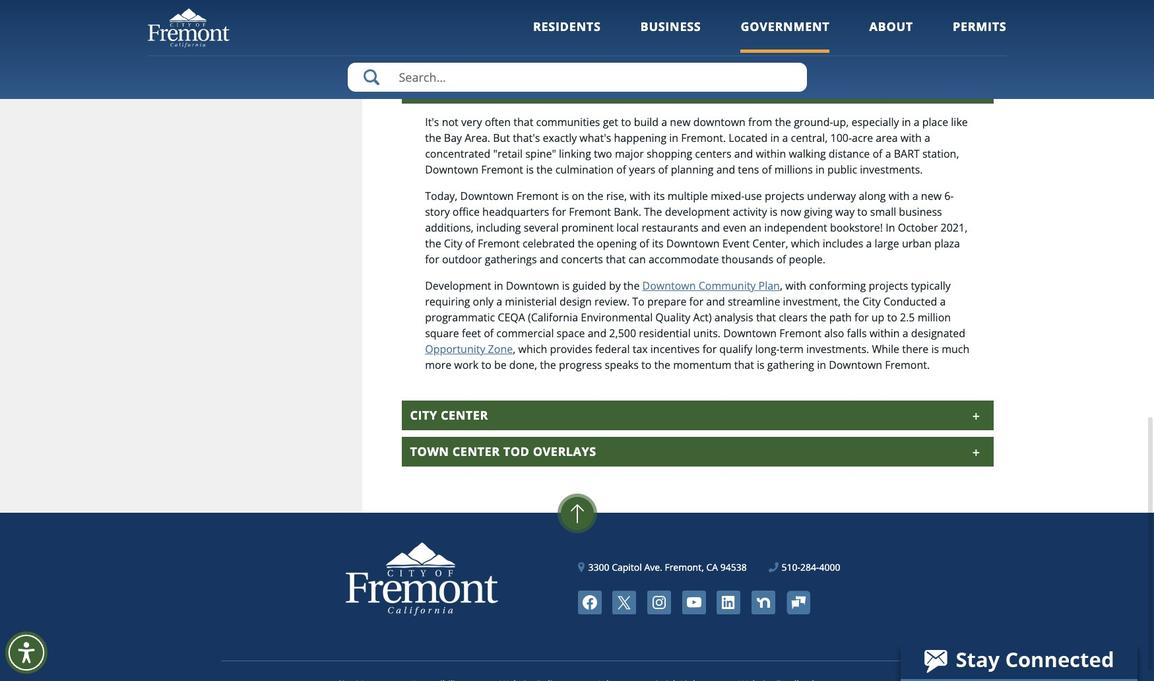 Task type: vqa. For each thing, say whether or not it's contained in the screenshot.
Government in the top of the page
yes



Task type: locate. For each thing, give the bounding box(es) containing it.
2021,
[[941, 220, 968, 235]]

stay connected image
[[901, 642, 1136, 679]]

prepare
[[647, 294, 687, 309]]

walking
[[789, 147, 826, 161]]

1 horizontal spatial city
[[444, 236, 462, 251]]

only
[[473, 294, 494, 309]]

which down commercial
[[518, 342, 547, 356]]

1 horizontal spatial which
[[791, 236, 820, 251]]

investments. inside it's not very often that communities get to build a new downtown from the ground-up, especially in a place like the bay area. but that's exactly what's happening in fremont. located in a central, 100-acre area with a concentrated "retail spine" linking two major shopping centers and within walking distance of a bart station, downtown fremont is the culmination of years of planning and tens of millions in public investments.
[[860, 162, 923, 177]]

public
[[827, 162, 857, 177]]

0 horizontal spatial city
[[410, 407, 437, 423]]

center down 'work'
[[441, 407, 488, 423]]

in down gatherings
[[494, 279, 503, 293]]

to right the 'get'
[[621, 115, 631, 129]]

tab list
[[402, 74, 993, 467]]

2 horizontal spatial city
[[862, 294, 881, 309]]

for down the units.
[[703, 342, 717, 356]]

to
[[621, 115, 631, 129], [857, 205, 868, 219], [887, 310, 897, 325], [481, 358, 491, 372], [641, 358, 652, 372]]

especially
[[852, 115, 899, 129]]

designated
[[911, 326, 965, 341]]

fremont. down there
[[885, 358, 930, 372]]

that inside it's not very often that communities get to build a new downtown from the ground-up, especially in a place like the bay area. but that's exactly what's happening in fremont. located in a central, 100-acre area with a concentrated "retail spine" linking two major shopping centers and within walking distance of a bart station, downtown fremont is the culmination of years of planning and tens of millions in public investments.
[[514, 115, 533, 129]]

1 vertical spatial projects
[[869, 279, 908, 293]]

downtown community plan link
[[642, 279, 780, 293]]

act)
[[693, 310, 712, 325]]

0 vertical spatial within
[[756, 147, 786, 161]]

0 horizontal spatial new
[[670, 115, 691, 129]]

for left outdoor
[[425, 252, 439, 267]]

0 vertical spatial ,
[[780, 279, 783, 293]]

3300 capitol ave. fremont, ca 94538
[[588, 561, 747, 573]]

in right gathering
[[817, 358, 826, 372]]

for up 'several'
[[552, 205, 566, 219]]

the
[[775, 115, 791, 129], [425, 131, 441, 145], [537, 162, 553, 177], [587, 189, 604, 203], [425, 236, 441, 251], [578, 236, 594, 251], [624, 279, 640, 293], [844, 294, 860, 309], [810, 310, 827, 325], [540, 358, 556, 372], [654, 358, 670, 372]]

with inside it's not very often that communities get to build a new downtown from the ground-up, especially in a place like the bay area. but that's exactly what's happening in fremont. located in a central, 100-acre area with a concentrated "retail spine" linking two major shopping centers and within walking distance of a bart station, downtown fremont is the culmination of years of planning and tens of millions in public investments.
[[901, 131, 922, 145]]

from
[[748, 115, 772, 129]]

that down opening
[[606, 252, 626, 267]]

including
[[476, 220, 521, 235]]

prominent
[[561, 220, 614, 235]]

downtown up qualify
[[723, 326, 777, 341]]

speaks
[[605, 358, 639, 372]]

0 horizontal spatial fremont.
[[681, 131, 726, 145]]

new left "6-" on the right top of page
[[921, 189, 942, 203]]

1 horizontal spatial within
[[870, 326, 900, 341]]

city
[[444, 236, 462, 251], [862, 294, 881, 309], [410, 407, 437, 423]]

a left central,
[[782, 131, 788, 145]]

with up small
[[889, 189, 910, 203]]

1 vertical spatial ,
[[513, 342, 516, 356]]

of right tens
[[762, 162, 772, 177]]

for
[[552, 205, 566, 219], [425, 252, 439, 267], [689, 294, 704, 309], [855, 310, 869, 325], [703, 342, 717, 356]]

is down spine"
[[526, 162, 534, 177]]

0 vertical spatial fremont.
[[681, 131, 726, 145]]

tax
[[633, 342, 648, 356]]

, up "streamline"
[[780, 279, 783, 293]]

get
[[603, 115, 618, 129]]

a right the only
[[496, 294, 502, 309]]

0 vertical spatial development
[[643, 37, 756, 60]]

0 vertical spatial center
[[441, 407, 488, 423]]

use
[[745, 189, 762, 203]]

a down place
[[924, 131, 930, 145]]

to inside it's not very often that communities get to build a new downtown from the ground-up, especially in a place like the bay area. but that's exactly what's happening in fremont. located in a central, 100-acre area with a concentrated "retail spine" linking two major shopping centers and within walking distance of a bart station, downtown fremont is the culmination of years of planning and tens of millions in public investments.
[[621, 115, 631, 129]]

columnusercontrol3 main content
[[362, 0, 1007, 513]]

development in downtown is guided by the downtown community plan
[[425, 279, 780, 293]]

city up the town
[[410, 407, 437, 423]]

its down restaurants
[[652, 236, 664, 251]]

city down additions,
[[444, 236, 462, 251]]

development up the requiring
[[425, 279, 491, 293]]

footer ig icon image
[[647, 591, 671, 614]]

with up "investment,"
[[785, 279, 806, 293]]

fremont down including
[[478, 236, 520, 251]]

and left residents "link"
[[501, 37, 533, 60]]

happening
[[614, 131, 667, 145]]

to up bookstore!
[[857, 205, 868, 219]]

a left large
[[866, 236, 872, 251]]

footer nd icon image
[[752, 591, 775, 614]]

projects up conducted
[[869, 279, 908, 293]]

center
[[441, 407, 488, 423], [453, 443, 500, 459]]

progress
[[559, 358, 602, 372]]

and
[[501, 37, 533, 60], [734, 147, 753, 161], [716, 162, 735, 177], [701, 220, 720, 235], [540, 252, 558, 267], [706, 294, 725, 309], [588, 326, 607, 341]]

a
[[661, 115, 667, 129], [914, 115, 920, 129], [782, 131, 788, 145], [924, 131, 930, 145], [885, 147, 891, 161], [912, 189, 918, 203], [866, 236, 872, 251], [496, 294, 502, 309], [940, 294, 946, 309], [902, 326, 908, 341]]

fremont. inside ", which provides federal tax incentives for qualify long-term investments. while there is much more work to be done, the progress speaks to the momentum that is gathering in downtown fremont."
[[885, 358, 930, 372]]

1 vertical spatial investments.
[[806, 342, 869, 356]]

0 vertical spatial investments.
[[860, 162, 923, 177]]

0 vertical spatial which
[[791, 236, 820, 251]]

local
[[616, 220, 639, 235]]

up
[[872, 310, 885, 325]]

large
[[875, 236, 899, 251]]

1 vertical spatial new
[[921, 189, 942, 203]]

0 horizontal spatial ,
[[513, 342, 516, 356]]

new inside today, downtown fremont is on the rise, with its multiple mixed-use projects underway along with a new 6- story office headquarters for fremont bank. the development activity is now giving way to small business additions, including several prominent local restaurants and even an independent bookstore! in october 2021, the city of fremont celebrated the opening of its downtown event center, which includes a large urban plaza for outdoor gatherings and concerts that can accommodate thousands of people.
[[921, 189, 942, 203]]

of right feet
[[484, 326, 494, 341]]

environmental
[[581, 310, 653, 325]]

1 vertical spatial development
[[425, 279, 491, 293]]

analysis
[[715, 310, 753, 325]]

for left 'up'
[[855, 310, 869, 325]]

business
[[640, 18, 701, 34]]

that down qualify
[[734, 358, 754, 372]]

downtown down concentrated
[[425, 162, 479, 177]]

is inside it's not very often that communities get to build a new downtown from the ground-up, especially in a place like the bay area. but that's exactly what's happening in fremont. located in a central, 100-acre area with a concentrated "retail spine" linking two major shopping centers and within walking distance of a bart station, downtown fremont is the culmination of years of planning and tens of millions in public investments.
[[526, 162, 534, 177]]

fremont down clears
[[780, 326, 822, 341]]

development
[[665, 205, 730, 219]]

1 vertical spatial city
[[862, 294, 881, 309]]

conducted
[[884, 294, 937, 309]]

feet
[[462, 326, 481, 341]]

acre
[[852, 131, 873, 145]]

1 horizontal spatial development
[[643, 37, 756, 60]]

city inside , with conforming projects typically requiring only a ministerial design review. to prepare for and streamline investment, the city conducted a programmatic ceqa (california environmental quality act) analysis that clears the path for up to 2.5 million square feet of commercial space and 2,500 residential units. downtown fremont also falls within a designated opportunity zone
[[862, 294, 881, 309]]

an
[[749, 220, 762, 235]]

residents link
[[533, 18, 601, 53]]

0 horizontal spatial which
[[518, 342, 547, 356]]

headquarters
[[482, 205, 549, 219]]

business
[[899, 205, 942, 219]]

clears
[[779, 310, 808, 325]]

that inside today, downtown fremont is on the rise, with its multiple mixed-use projects underway along with a new 6- story office headquarters for fremont bank. the development activity is now giving way to small business additions, including several prominent local restaurants and even an independent bookstore! in october 2021, the city of fremont celebrated the opening of its downtown event center, which includes a large urban plaza for outdoor gatherings and concerts that can accommodate thousands of people.
[[606, 252, 626, 267]]

fremont. inside it's not very often that communities get to build a new downtown from the ground-up, especially in a place like the bay area. but that's exactly what's happening in fremont. located in a central, 100-acre area with a concentrated "retail spine" linking two major shopping centers and within walking distance of a bart station, downtown fremont is the culmination of years of planning and tens of millions in public investments.
[[681, 131, 726, 145]]

0 vertical spatial projects
[[765, 189, 804, 203]]

, with conforming projects typically requiring only a ministerial design review. to prepare for and streamline investment, the city conducted a programmatic ceqa (california environmental quality act) analysis that clears the path for up to 2.5 million square feet of commercial space and 2,500 residential units. downtown fremont also falls within a designated opportunity zone
[[425, 279, 965, 356]]

with up "bart"
[[901, 131, 922, 145]]

programmatic
[[425, 310, 495, 325]]

fremont down "retail
[[481, 162, 523, 177]]

1 vertical spatial within
[[870, 326, 900, 341]]

shopping
[[647, 147, 692, 161]]

, for with
[[780, 279, 783, 293]]

fremont. up centers
[[681, 131, 726, 145]]

streamline
[[728, 294, 780, 309]]

in left place
[[902, 115, 911, 129]]

more
[[425, 358, 451, 372]]

center left tod
[[453, 443, 500, 459]]

to left be
[[481, 358, 491, 372]]

station,
[[923, 147, 959, 161]]

the down "investment,"
[[810, 310, 827, 325]]

fremont up it's
[[410, 81, 471, 96]]

a right build
[[661, 115, 667, 129]]

new up shopping
[[670, 115, 691, 129]]

0 vertical spatial its
[[653, 189, 665, 203]]

even
[[723, 220, 747, 235]]

a left place
[[914, 115, 920, 129]]

qualify
[[719, 342, 752, 356]]

central,
[[791, 131, 828, 145]]

, inside , with conforming projects typically requiring only a ministerial design review. to prepare for and streamline investment, the city conducted a programmatic ceqa (california environmental quality act) analysis that clears the path for up to 2.5 million square feet of commercial space and 2,500 residential units. downtown fremont also falls within a designated opportunity zone
[[780, 279, 783, 293]]

within up while
[[870, 326, 900, 341]]

the down spine"
[[537, 162, 553, 177]]

footer yt icon image
[[682, 591, 706, 614]]

to right 'up'
[[887, 310, 897, 325]]

2 vertical spatial city
[[410, 407, 437, 423]]

the right on
[[587, 189, 604, 203]]

1 vertical spatial fremont.
[[885, 358, 930, 372]]

fremont inside it's not very often that communities get to build a new downtown from the ground-up, especially in a place like the bay area. but that's exactly what's happening in fremont. located in a central, 100-acre area with a concentrated "retail spine" linking two major shopping centers and within walking distance of a bart station, downtown fremont is the culmination of years of planning and tens of millions in public investments.
[[481, 162, 523, 177]]

the up the path at the right
[[844, 294, 860, 309]]

footer fb icon image
[[578, 591, 602, 614]]

investments. inside ", which provides federal tax incentives for qualify long-term investments. while there is much more work to be done, the progress speaks to the momentum that is gathering in downtown fremont."
[[806, 342, 869, 356]]

years
[[629, 162, 655, 177]]

1 vertical spatial which
[[518, 342, 547, 356]]

development down business
[[643, 37, 756, 60]]

, up done,
[[513, 342, 516, 356]]

0 horizontal spatial projects
[[765, 189, 804, 203]]

investments.
[[860, 162, 923, 177], [806, 342, 869, 356]]

projects up now at the right of page
[[765, 189, 804, 203]]

, inside ", which provides federal tax incentives for qualify long-term investments. while there is much more work to be done, the progress speaks to the momentum that is gathering in downtown fremont."
[[513, 342, 516, 356]]

projects inside , with conforming projects typically requiring only a ministerial design review. to prepare for and streamline investment, the city conducted a programmatic ceqa (california environmental quality act) analysis that clears the path for up to 2.5 million square feet of commercial space and 2,500 residential units. downtown fremont also falls within a designated opportunity zone
[[869, 279, 908, 293]]

bank.
[[614, 205, 641, 219]]

tens
[[738, 162, 759, 177]]

often
[[485, 115, 511, 129]]

ca
[[706, 561, 718, 573]]

downtown inside , with conforming projects typically requiring only a ministerial design review. to prepare for and streamline investment, the city conducted a programmatic ceqa (california environmental quality act) analysis that clears the path for up to 2.5 million square feet of commercial space and 2,500 residential units. downtown fremont also falls within a designated opportunity zone
[[723, 326, 777, 341]]

the right from
[[775, 115, 791, 129]]

bay
[[444, 131, 462, 145]]

0 vertical spatial new
[[670, 115, 691, 129]]

accommodate
[[649, 252, 719, 267]]

city up 'up'
[[862, 294, 881, 309]]

fremont up the prominent
[[569, 205, 611, 219]]

that down "streamline"
[[756, 310, 776, 325]]

to inside today, downtown fremont is on the rise, with its multiple mixed-use projects underway along with a new 6- story office headquarters for fremont bank. the development activity is now giving way to small business additions, including several prominent local restaurants and even an independent bookstore! in october 2021, the city of fremont celebrated the opening of its downtown event center, which includes a large urban plaza for outdoor gatherings and concerts that can accommodate thousands of people.
[[857, 205, 868, 219]]

the down 'incentives'
[[654, 358, 670, 372]]

fremont up headquarters
[[517, 189, 559, 203]]

in
[[886, 220, 895, 235]]

0 horizontal spatial within
[[756, 147, 786, 161]]

is left on
[[561, 189, 569, 203]]

1 horizontal spatial fremont.
[[885, 358, 930, 372]]

investments. down "bart"
[[860, 162, 923, 177]]

tab list containing fremont downtown
[[402, 74, 993, 467]]

its up the
[[653, 189, 665, 203]]

done,
[[509, 358, 537, 372]]

which up the people.
[[791, 236, 820, 251]]

projects
[[765, 189, 804, 203], [869, 279, 908, 293]]

0 vertical spatial city
[[444, 236, 462, 251]]

permits link
[[953, 18, 1007, 53]]

and down celebrated
[[540, 252, 558, 267]]

1 vertical spatial center
[[453, 443, 500, 459]]

today, downtown fremont is on the rise, with its multiple mixed-use projects underway along with a new 6- story office headquarters for fremont bank. the development activity is now giving way to small business additions, including several prominent local restaurants and even an independent bookstore! in october 2021, the city of fremont celebrated the opening of its downtown event center, which includes a large urban plaza for outdoor gatherings and concerts that can accommodate thousands of people.
[[425, 189, 968, 267]]

located
[[729, 131, 768, 145]]

1 horizontal spatial new
[[921, 189, 942, 203]]

a down 2.5
[[902, 326, 908, 341]]

for up act)
[[689, 294, 704, 309]]

510-
[[782, 561, 800, 573]]

capitol
[[612, 561, 642, 573]]

by
[[609, 279, 621, 293]]

can
[[628, 252, 646, 267]]

footer li icon image
[[717, 591, 741, 614]]

which
[[791, 236, 820, 251], [518, 342, 547, 356]]

commercial
[[496, 326, 554, 341]]

ministerial
[[505, 294, 557, 309]]

that up that's
[[514, 115, 533, 129]]

1 horizontal spatial ,
[[780, 279, 783, 293]]

downtown up often
[[474, 81, 554, 96]]

footer tw icon image
[[613, 591, 636, 614]]

, which provides federal tax incentives for qualify long-term investments. while there is much more work to be done, the progress speaks to the momentum that is gathering in downtown fremont.
[[425, 342, 970, 372]]

downtown down falls
[[829, 358, 882, 372]]

Search text field
[[347, 63, 807, 92]]

1 horizontal spatial projects
[[869, 279, 908, 293]]

is down the designated
[[931, 342, 939, 356]]

within up tens
[[756, 147, 786, 161]]

and down located
[[734, 147, 753, 161]]

the down additions,
[[425, 236, 441, 251]]

underway
[[807, 189, 856, 203]]



Task type: describe. For each thing, give the bounding box(es) containing it.
there
[[902, 342, 929, 356]]

of up outdoor
[[465, 236, 475, 251]]

path
[[829, 310, 852, 325]]

a up million
[[940, 294, 946, 309]]

review.
[[595, 294, 630, 309]]

, for which
[[513, 342, 516, 356]]

510-284-4000
[[782, 561, 840, 573]]

like
[[951, 115, 968, 129]]

permits
[[953, 18, 1007, 34]]

independent
[[764, 220, 827, 235]]

federal
[[595, 342, 630, 356]]

tab list inside columnusercontrol3 main content
[[402, 74, 993, 467]]

government
[[741, 18, 830, 34]]

the right done,
[[540, 358, 556, 372]]

the down the prominent
[[578, 236, 594, 251]]

with up bank.
[[630, 189, 651, 203]]

to down tax
[[641, 358, 652, 372]]

within inside it's not very often that communities get to build a new downtown from the ground-up, especially in a place like the bay area. but that's exactly what's happening in fremont. located in a central, 100-acre area with a concentrated "retail spine" linking two major shopping centers and within walking distance of a bart station, downtown fremont is the culmination of years of planning and tens of millions in public investments.
[[756, 147, 786, 161]]

downtown up 'prepare'
[[642, 279, 696, 293]]

bart
[[894, 147, 920, 161]]

in up shopping
[[669, 131, 678, 145]]

restaurants
[[642, 220, 699, 235]]

ground-
[[794, 115, 833, 129]]

a up business
[[912, 189, 918, 203]]

linking
[[559, 147, 591, 161]]

giving
[[804, 205, 833, 219]]

city inside today, downtown fremont is on the rise, with its multiple mixed-use projects underway along with a new 6- story office headquarters for fremont bank. the development activity is now giving way to small business additions, including several prominent local restaurants and even an independent bookstore! in october 2021, the city of fremont celebrated the opening of its downtown event center, which includes a large urban plaza for outdoor gatherings and concerts that can accommodate thousands of people.
[[444, 236, 462, 251]]

much
[[942, 342, 970, 356]]

3300
[[588, 561, 609, 573]]

area
[[876, 131, 898, 145]]

0 horizontal spatial development
[[425, 279, 491, 293]]

that inside ", which provides federal tax incentives for qualify long-term investments. while there is much more work to be done, the progress speaks to the momentum that is gathering in downtown fremont."
[[734, 358, 754, 372]]

opportunities
[[760, 37, 879, 60]]

also
[[824, 326, 844, 341]]

bookstore!
[[830, 220, 883, 235]]

urban
[[902, 236, 932, 251]]

planning
[[671, 162, 714, 177]]

town center tod overlays
[[410, 443, 596, 459]]

today,
[[425, 189, 458, 203]]

for inside ", which provides federal tax incentives for qualify long-term investments. while there is much more work to be done, the progress speaks to the momentum that is gathering in downtown fremont."
[[703, 342, 717, 356]]

the down it's
[[425, 131, 441, 145]]

fremont,
[[665, 561, 704, 573]]

fremont inside , with conforming projects typically requiring only a ministerial design review. to prepare for and streamline investment, the city conducted a programmatic ceqa (california environmental quality act) analysis that clears the path for up to 2.5 million square feet of commercial space and 2,500 residential units. downtown fremont also falls within a designated opportunity zone
[[780, 326, 822, 341]]

be
[[494, 358, 507, 372]]

and down development
[[701, 220, 720, 235]]

on
[[572, 189, 585, 203]]

community
[[699, 279, 756, 293]]

of down "major"
[[616, 162, 626, 177]]

tod
[[503, 443, 530, 459]]

within inside , with conforming projects typically requiring only a ministerial design review. to prepare for and streamline investment, the city conducted a programmatic ceqa (california environmental quality act) analysis that clears the path for up to 2.5 million square feet of commercial space and 2,500 residential units. downtown fremont also falls within a designated opportunity zone
[[870, 326, 900, 341]]

center for town
[[453, 443, 500, 459]]

spine"
[[525, 147, 556, 161]]

what's
[[580, 131, 611, 145]]

that inside , with conforming projects typically requiring only a ministerial design review. to prepare for and streamline investment, the city conducted a programmatic ceqa (california environmental quality act) analysis that clears the path for up to 2.5 million square feet of commercial space and 2,500 residential units. downtown fremont also falls within a designated opportunity zone
[[756, 310, 776, 325]]

of down area
[[873, 147, 883, 161]]

to
[[632, 294, 645, 309]]

downtown up office
[[460, 189, 514, 203]]

area.
[[465, 131, 490, 145]]

place
[[922, 115, 948, 129]]

center for city
[[441, 407, 488, 423]]

residential and commercial development opportunities
[[402, 37, 879, 60]]

small
[[870, 205, 896, 219]]

celebrated
[[523, 236, 575, 251]]

of up can
[[639, 236, 649, 251]]

work
[[454, 358, 479, 372]]

opportunity
[[425, 342, 485, 356]]

of down shopping
[[658, 162, 668, 177]]

1 vertical spatial its
[[652, 236, 664, 251]]

units.
[[693, 326, 721, 341]]

and down centers
[[716, 162, 735, 177]]

residential
[[639, 326, 691, 341]]

term
[[780, 342, 804, 356]]

rise,
[[606, 189, 627, 203]]

is up the design
[[562, 279, 570, 293]]

a down area
[[885, 147, 891, 161]]

in down walking in the right of the page
[[816, 162, 825, 177]]

of down center,
[[776, 252, 786, 267]]

and down downtown community plan link
[[706, 294, 725, 309]]

with inside , with conforming projects typically requiring only a ministerial design review. to prepare for and streamline investment, the city conducted a programmatic ceqa (california environmental quality act) analysis that clears the path for up to 2.5 million square feet of commercial space and 2,500 residential units. downtown fremont also falls within a designated opportunity zone
[[785, 279, 806, 293]]

zone
[[488, 342, 513, 356]]

very
[[461, 115, 482, 129]]

communities
[[536, 115, 600, 129]]

opening
[[597, 236, 637, 251]]

"retail
[[493, 147, 523, 161]]

of inside , with conforming projects typically requiring only a ministerial design review. to prepare for and streamline investment, the city conducted a programmatic ceqa (california environmental quality act) analysis that clears the path for up to 2.5 million square feet of commercial space and 2,500 residential units. downtown fremont also falls within a designated opportunity zone
[[484, 326, 494, 341]]

incentives
[[651, 342, 700, 356]]

provides
[[550, 342, 592, 356]]

2.5
[[900, 310, 915, 325]]

space
[[557, 326, 585, 341]]

284-
[[800, 561, 819, 573]]

the right by
[[624, 279, 640, 293]]

510-284-4000 link
[[769, 560, 840, 574]]

opportunity zone link
[[425, 342, 513, 356]]

and up federal on the bottom right of page
[[588, 326, 607, 341]]

is left now at the right of page
[[770, 205, 778, 219]]

downtown inside ", which provides federal tax incentives for qualify long-term investments. while there is much more work to be done, the progress speaks to the momentum that is gathering in downtown fremont."
[[829, 358, 882, 372]]

downtown inside it's not very often that communities get to build a new downtown from the ground-up, especially in a place like the bay area. but that's exactly what's happening in fremont. located in a central, 100-acre area with a concentrated "retail spine" linking two major shopping centers and within walking distance of a bart station, downtown fremont is the culmination of years of planning and tens of millions in public investments.
[[425, 162, 479, 177]]

which inside today, downtown fremont is on the rise, with its multiple mixed-use projects underway along with a new 6- story office headquarters for fremont bank. the development activity is now giving way to small business additions, including several prominent local restaurants and even an independent bookstore! in october 2021, the city of fremont celebrated the opening of its downtown event center, which includes a large urban plaza for outdoor gatherings and concerts that can accommodate thousands of people.
[[791, 236, 820, 251]]

downtown up ministerial
[[506, 279, 559, 293]]

which inside ", which provides federal tax incentives for qualify long-term investments. while there is much more work to be done, the progress speaks to the momentum that is gathering in downtown fremont."
[[518, 342, 547, 356]]

not
[[442, 115, 458, 129]]

downtown up accommodate
[[666, 236, 720, 251]]

commercial
[[537, 37, 638, 60]]

two
[[594, 147, 612, 161]]

100-
[[830, 131, 852, 145]]

up,
[[833, 115, 849, 129]]

distance
[[829, 147, 870, 161]]

new inside it's not very often that communities get to build a new downtown from the ground-up, especially in a place like the bay area. but that's exactly what's happening in fremont. located in a central, 100-acre area with a concentrated "retail spine" linking two major shopping centers and within walking distance of a bart station, downtown fremont is the culmination of years of planning and tens of millions in public investments.
[[670, 115, 691, 129]]

in inside ", which provides federal tax incentives for qualify long-term investments. while there is much more work to be done, the progress speaks to the momentum that is gathering in downtown fremont."
[[817, 358, 826, 372]]

october
[[898, 220, 938, 235]]

(california
[[528, 310, 578, 325]]

thousands
[[722, 252, 774, 267]]

city center
[[410, 407, 488, 423]]

that's
[[513, 131, 540, 145]]

is down 'long-'
[[757, 358, 765, 372]]

exactly
[[543, 131, 577, 145]]

concerts
[[561, 252, 603, 267]]

design
[[560, 294, 592, 309]]

footer my icon image
[[786, 591, 810, 614]]

major
[[615, 147, 644, 161]]

in down from
[[770, 131, 780, 145]]

it's not very often that communities get to build a new downtown from the ground-up, especially in a place like the bay area. but that's exactly what's happening in fremont. located in a central, 100-acre area with a concentrated "retail spine" linking two major shopping centers and within walking distance of a bart station, downtown fremont is the culmination of years of planning and tens of millions in public investments.
[[425, 115, 968, 177]]

it's
[[425, 115, 439, 129]]

residents
[[533, 18, 601, 34]]

centers
[[695, 147, 732, 161]]

to inside , with conforming projects typically requiring only a ministerial design review. to prepare for and streamline investment, the city conducted a programmatic ceqa (california environmental quality act) analysis that clears the path for up to 2.5 million square feet of commercial space and 2,500 residential units. downtown fremont also falls within a designated opportunity zone
[[887, 310, 897, 325]]

quality
[[655, 310, 690, 325]]

projects inside today, downtown fremont is on the rise, with its multiple mixed-use projects underway along with a new 6- story office headquarters for fremont bank. the development activity is now giving way to small business additions, including several prominent local restaurants and even an independent bookstore! in october 2021, the city of fremont celebrated the opening of its downtown event center, which includes a large urban plaza for outdoor gatherings and concerts that can accommodate thousands of people.
[[765, 189, 804, 203]]



